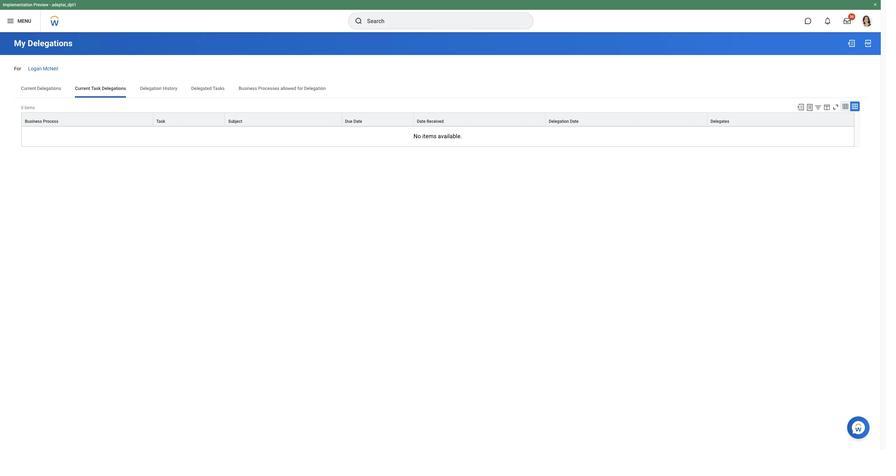 Task type: describe. For each thing, give the bounding box(es) containing it.
date inside popup button
[[417, 119, 426, 124]]

date received
[[417, 119, 444, 124]]

delegated tasks
[[191, 86, 225, 91]]

received
[[427, 119, 444, 124]]

toolbar inside my delegations main content
[[794, 101, 860, 112]]

fullscreen image
[[832, 103, 840, 111]]

available.
[[438, 133, 462, 140]]

menu banner
[[0, 0, 881, 32]]

business for business processes allowed for delegation
[[239, 86, 257, 91]]

preview
[[33, 2, 48, 7]]

allowed
[[281, 86, 296, 91]]

expand table image
[[852, 103, 859, 110]]

business process
[[25, 119, 58, 124]]

due
[[345, 119, 352, 124]]

delegation date
[[549, 119, 579, 124]]

click to view/edit grid preferences image
[[823, 103, 831, 111]]

30
[[850, 15, 854, 19]]

logan mcneil
[[28, 66, 58, 71]]

adeptai_dpt1
[[52, 2, 76, 7]]

processes
[[258, 86, 279, 91]]

Search Workday  search field
[[367, 13, 519, 29]]

my delegations
[[14, 39, 73, 48]]

-
[[49, 2, 51, 7]]

delegation for delegation history
[[140, 86, 162, 91]]

delegated
[[191, 86, 212, 91]]

justify image
[[6, 17, 15, 25]]

close environment banner image
[[873, 2, 878, 7]]

task inside 'tab list'
[[91, 86, 101, 91]]

due date
[[345, 119, 362, 124]]

for
[[297, 86, 303, 91]]

my
[[14, 39, 26, 48]]

business processes allowed for delegation
[[239, 86, 326, 91]]

row inside my delegations main content
[[21, 112, 854, 126]]

mcneil
[[43, 66, 58, 71]]

business for business process
[[25, 119, 42, 124]]

search image
[[355, 17, 363, 25]]

current task delegations
[[75, 86, 126, 91]]

profile logan mcneil image
[[861, 15, 873, 28]]

delegations for current delegations
[[37, 86, 61, 91]]

logan mcneil link
[[28, 64, 58, 71]]

view printable version (pdf) image
[[864, 39, 873, 48]]

no
[[414, 133, 421, 140]]

notifications large image
[[824, 18, 831, 25]]

0 items
[[21, 105, 35, 110]]



Task type: locate. For each thing, give the bounding box(es) containing it.
delegation
[[140, 86, 162, 91], [304, 86, 326, 91], [549, 119, 569, 124]]

my delegations main content
[[0, 32, 881, 172]]

0 horizontal spatial date
[[354, 119, 362, 124]]

1 vertical spatial task
[[156, 119, 165, 124]]

current delegations
[[21, 86, 61, 91]]

business left processes
[[239, 86, 257, 91]]

1 vertical spatial export to excel image
[[797, 103, 805, 111]]

export to excel image for delegations
[[847, 39, 856, 48]]

current for current delegations
[[21, 86, 36, 91]]

delegations for my delegations
[[28, 39, 73, 48]]

process
[[43, 119, 58, 124]]

date for delegation date
[[570, 119, 579, 124]]

0 horizontal spatial export to excel image
[[797, 103, 805, 111]]

row
[[21, 112, 854, 126]]

menu
[[18, 18, 31, 24]]

0 horizontal spatial current
[[21, 86, 36, 91]]

30 button
[[840, 13, 855, 29]]

task up business process popup button
[[91, 86, 101, 91]]

business inside 'tab list'
[[239, 86, 257, 91]]

table image
[[842, 103, 849, 110]]

business inside popup button
[[25, 119, 42, 124]]

task inside popup button
[[156, 119, 165, 124]]

0 vertical spatial export to excel image
[[847, 39, 856, 48]]

2 horizontal spatial delegation
[[549, 119, 569, 124]]

subject
[[228, 119, 242, 124]]

date received button
[[414, 113, 545, 126]]

1 horizontal spatial delegation
[[304, 86, 326, 91]]

1 vertical spatial items
[[422, 133, 437, 140]]

items
[[24, 105, 35, 110], [422, 133, 437, 140]]

current up business process popup button
[[75, 86, 90, 91]]

task button
[[153, 113, 225, 126]]

select to filter grid data image
[[815, 104, 822, 111]]

delegates button
[[708, 113, 854, 126]]

export to excel image left the view printable version (pdf) image
[[847, 39, 856, 48]]

task down delegation history
[[156, 119, 165, 124]]

toolbar
[[794, 101, 860, 112]]

business process button
[[22, 113, 153, 126]]

due date button
[[342, 113, 414, 126]]

export to excel image inside toolbar
[[797, 103, 805, 111]]

implementation
[[3, 2, 32, 7]]

history
[[163, 86, 177, 91]]

0 horizontal spatial delegation
[[140, 86, 162, 91]]

1 date from the left
[[354, 119, 362, 124]]

0 horizontal spatial items
[[24, 105, 35, 110]]

delegation date button
[[546, 113, 707, 126]]

1 horizontal spatial business
[[239, 86, 257, 91]]

current up "0 items"
[[21, 86, 36, 91]]

export to excel image left the export to worksheets image
[[797, 103, 805, 111]]

date for due date
[[354, 119, 362, 124]]

export to excel image for items
[[797, 103, 805, 111]]

delegates
[[711, 119, 730, 124]]

1 current from the left
[[21, 86, 36, 91]]

2 horizontal spatial date
[[570, 119, 579, 124]]

1 horizontal spatial current
[[75, 86, 90, 91]]

items right no at the top left of page
[[422, 133, 437, 140]]

menu button
[[0, 10, 40, 32]]

0 horizontal spatial business
[[25, 119, 42, 124]]

business
[[239, 86, 257, 91], [25, 119, 42, 124]]

2 date from the left
[[417, 119, 426, 124]]

export to worksheets image
[[806, 103, 814, 112]]

items right 0
[[24, 105, 35, 110]]

delegation for delegation date
[[549, 119, 569, 124]]

1 horizontal spatial items
[[422, 133, 437, 140]]

tab list inside my delegations main content
[[14, 81, 867, 98]]

logan
[[28, 66, 42, 71]]

delegation history
[[140, 86, 177, 91]]

0 vertical spatial business
[[239, 86, 257, 91]]

subject button
[[225, 113, 342, 126]]

items for no
[[422, 133, 437, 140]]

1 horizontal spatial task
[[156, 119, 165, 124]]

date inside popup button
[[354, 119, 362, 124]]

0 horizontal spatial task
[[91, 86, 101, 91]]

business down "0 items"
[[25, 119, 42, 124]]

1 vertical spatial business
[[25, 119, 42, 124]]

0 vertical spatial task
[[91, 86, 101, 91]]

2 current from the left
[[75, 86, 90, 91]]

row containing business process
[[21, 112, 854, 126]]

tasks
[[213, 86, 225, 91]]

1 horizontal spatial export to excel image
[[847, 39, 856, 48]]

current
[[21, 86, 36, 91], [75, 86, 90, 91]]

delegations
[[28, 39, 73, 48], [37, 86, 61, 91], [102, 86, 126, 91]]

task
[[91, 86, 101, 91], [156, 119, 165, 124]]

delegation inside "delegation date" popup button
[[549, 119, 569, 124]]

3 date from the left
[[570, 119, 579, 124]]

for
[[14, 66, 21, 71]]

tab list containing current delegations
[[14, 81, 867, 98]]

date
[[354, 119, 362, 124], [417, 119, 426, 124], [570, 119, 579, 124]]

tab list
[[14, 81, 867, 98]]

inbox large image
[[844, 18, 851, 25]]

export to excel image
[[847, 39, 856, 48], [797, 103, 805, 111]]

items for 0
[[24, 105, 35, 110]]

date inside popup button
[[570, 119, 579, 124]]

no items available.
[[414, 133, 462, 140]]

current for current task delegations
[[75, 86, 90, 91]]

0
[[21, 105, 23, 110]]

implementation preview -   adeptai_dpt1
[[3, 2, 76, 7]]

1 horizontal spatial date
[[417, 119, 426, 124]]

0 vertical spatial items
[[24, 105, 35, 110]]



Task type: vqa. For each thing, say whether or not it's contained in the screenshot.
CLICK TO VIEW/EDIT GRID PREFERENCES icon
yes



